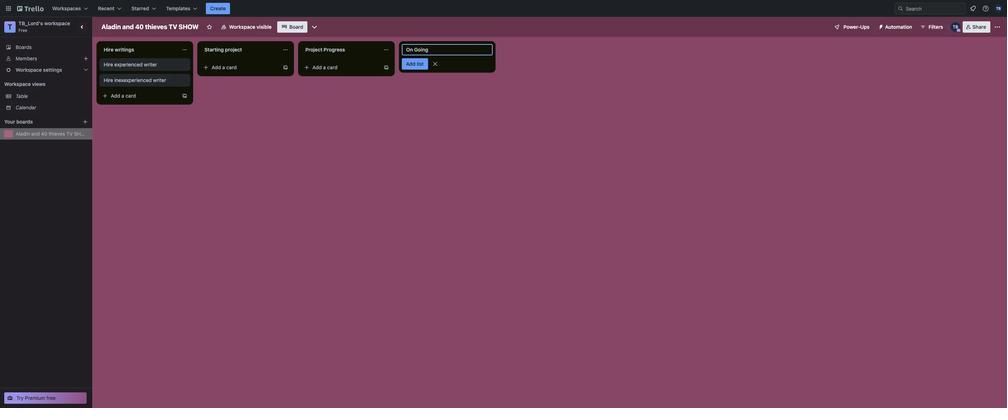 Task type: locate. For each thing, give the bounding box(es) containing it.
2 vertical spatial hire
[[104, 77, 113, 83]]

0 horizontal spatial aladin
[[16, 131, 30, 137]]

create from template… image
[[384, 65, 389, 70], [182, 93, 188, 99]]

0 notifications image
[[969, 4, 978, 13]]

2 horizontal spatial add a card button
[[301, 62, 381, 73]]

create button
[[206, 3, 230, 14]]

recent button
[[94, 3, 126, 14]]

workspace navigation collapse icon image
[[77, 22, 87, 32]]

0 vertical spatial aladin and 40 thieves tv show
[[102, 23, 199, 31]]

starred
[[132, 5, 149, 11]]

hire left the inexexperienced
[[104, 77, 113, 83]]

0 horizontal spatial 40
[[41, 131, 47, 137]]

1 horizontal spatial card
[[226, 64, 237, 70]]

0 vertical spatial workspace
[[229, 24, 255, 30]]

aladin and 40 thieves tv show down your boards with 1 items 'element'
[[16, 131, 89, 137]]

add list
[[406, 61, 424, 67]]

hire inside "link"
[[104, 77, 113, 83]]

0 horizontal spatial add a card button
[[99, 90, 179, 102]]

add board image
[[82, 119, 88, 125]]

show
[[179, 23, 199, 31], [74, 131, 89, 137]]

0 horizontal spatial a
[[122, 93, 124, 99]]

hire
[[104, 47, 114, 53], [104, 61, 113, 67], [104, 77, 113, 83]]

hire left writings
[[104, 47, 114, 53]]

tv down the templates
[[169, 23, 177, 31]]

and down starred
[[122, 23, 134, 31]]

hire inside text field
[[104, 47, 114, 53]]

hire for hire writings
[[104, 47, 114, 53]]

1 vertical spatial hire
[[104, 61, 113, 67]]

2 vertical spatial workspace
[[4, 81, 31, 87]]

1 horizontal spatial aladin
[[102, 23, 121, 31]]

add a card button
[[200, 62, 280, 73], [301, 62, 381, 73], [99, 90, 179, 102]]

add down starting
[[212, 64, 221, 70]]

1 horizontal spatial aladin and 40 thieves tv show
[[102, 23, 199, 31]]

1 vertical spatial workspace
[[16, 67, 42, 73]]

board
[[290, 24, 303, 30]]

thieves
[[145, 23, 167, 31], [49, 131, 65, 137]]

free
[[46, 395, 56, 401]]

tb_lord's
[[18, 20, 43, 26]]

card down the progress
[[327, 64, 338, 70]]

automation
[[886, 24, 913, 30]]

add a card button for project
[[200, 62, 280, 73]]

2 horizontal spatial card
[[327, 64, 338, 70]]

2 horizontal spatial a
[[323, 64, 326, 70]]

add down project
[[313, 64, 322, 70]]

aladin and 40 thieves tv show
[[102, 23, 199, 31], [16, 131, 89, 137]]

add a card button down project progress text field
[[301, 62, 381, 73]]

add a card for progress
[[313, 64, 338, 70]]

templates
[[166, 5, 190, 11]]

0 vertical spatial show
[[179, 23, 199, 31]]

writer
[[144, 61, 157, 67], [153, 77, 166, 83]]

2 hire from the top
[[104, 61, 113, 67]]

project
[[225, 47, 242, 53]]

card down project
[[226, 64, 237, 70]]

Project Progress text field
[[301, 44, 379, 55]]

a down the starting project
[[222, 64, 225, 70]]

sm image
[[876, 21, 886, 31]]

1 vertical spatial aladin and 40 thieves tv show
[[16, 131, 89, 137]]

tv down calendar link
[[66, 131, 73, 137]]

aladin inside the board name text box
[[102, 23, 121, 31]]

1 horizontal spatial thieves
[[145, 23, 167, 31]]

boards link
[[0, 42, 92, 53]]

card for writings
[[126, 93, 136, 99]]

t link
[[4, 21, 16, 33]]

workspace up the table
[[4, 81, 31, 87]]

power-ups
[[844, 24, 870, 30]]

power-
[[844, 24, 861, 30]]

a down the inexexperienced
[[122, 93, 124, 99]]

add list button
[[402, 58, 428, 70]]

tb_lord's workspace link
[[18, 20, 70, 26]]

add left 'list' at top left
[[406, 61, 416, 67]]

add a card down the starting project
[[212, 64, 237, 70]]

1 vertical spatial 40
[[41, 131, 47, 137]]

Board name text field
[[98, 21, 202, 33]]

0 vertical spatial create from template… image
[[384, 65, 389, 70]]

0 horizontal spatial tv
[[66, 131, 73, 137]]

workspace for workspace settings
[[16, 67, 42, 73]]

cancel list editing image
[[432, 60, 439, 67]]

0 vertical spatial aladin
[[102, 23, 121, 31]]

create from template… image
[[283, 65, 288, 70]]

star or unstar board image
[[207, 24, 212, 30]]

add a card
[[212, 64, 237, 70], [313, 64, 338, 70], [111, 93, 136, 99]]

0 horizontal spatial show
[[74, 131, 89, 137]]

Search field
[[904, 3, 966, 14]]

0 horizontal spatial create from template… image
[[182, 93, 188, 99]]

0 horizontal spatial add a card
[[111, 93, 136, 99]]

1 vertical spatial aladin
[[16, 131, 30, 137]]

project
[[305, 47, 323, 53]]

add a card button down the hire inexexperienced writer
[[99, 90, 179, 102]]

1 vertical spatial writer
[[153, 77, 166, 83]]

automation button
[[876, 21, 917, 33]]

1 horizontal spatial add a card button
[[200, 62, 280, 73]]

add for starting project
[[212, 64, 221, 70]]

card
[[226, 64, 237, 70], [327, 64, 338, 70], [126, 93, 136, 99]]

workspace inside button
[[229, 24, 255, 30]]

add a card button for writings
[[99, 90, 179, 102]]

and down your boards with 1 items 'element'
[[31, 131, 40, 137]]

0 vertical spatial and
[[122, 23, 134, 31]]

card for progress
[[327, 64, 338, 70]]

add a card down the inexexperienced
[[111, 93, 136, 99]]

workspace settings
[[16, 67, 62, 73]]

aladin and 40 thieves tv show down starred dropdown button
[[102, 23, 199, 31]]

add down the inexexperienced
[[111, 93, 120, 99]]

workspace
[[229, 24, 255, 30], [16, 67, 42, 73], [4, 81, 31, 87]]

1 horizontal spatial 40
[[135, 23, 144, 31]]

1 hire from the top
[[104, 47, 114, 53]]

visible
[[257, 24, 272, 30]]

0 vertical spatial thieves
[[145, 23, 167, 31]]

add a card button down 'starting project' text box
[[200, 62, 280, 73]]

hire inexexperienced writer
[[104, 77, 166, 83]]

0 vertical spatial hire
[[104, 47, 114, 53]]

0 vertical spatial writer
[[144, 61, 157, 67]]

tb_lord (tylerblack44) image
[[951, 22, 961, 32]]

show down add board "icon" at the left top of the page
[[74, 131, 89, 137]]

2 horizontal spatial add a card
[[313, 64, 338, 70]]

card down the inexexperienced
[[126, 93, 136, 99]]

a down project progress
[[323, 64, 326, 70]]

1 horizontal spatial and
[[122, 23, 134, 31]]

workspace
[[44, 20, 70, 26]]

templates button
[[162, 3, 202, 14]]

show down templates dropdown button
[[179, 23, 199, 31]]

Enter list title… text field
[[402, 44, 493, 55]]

writer for hire inexexperienced writer
[[153, 77, 166, 83]]

1 horizontal spatial add a card
[[212, 64, 237, 70]]

settings
[[43, 67, 62, 73]]

1 vertical spatial thieves
[[49, 131, 65, 137]]

0 vertical spatial tv
[[169, 23, 177, 31]]

a
[[222, 64, 225, 70], [323, 64, 326, 70], [122, 93, 124, 99]]

calendar
[[16, 104, 36, 110]]

writer up the hire inexexperienced writer "link"
[[144, 61, 157, 67]]

writer down hire experienced writer link at the top left
[[153, 77, 166, 83]]

hire down the hire writings
[[104, 61, 113, 67]]

aladin
[[102, 23, 121, 31], [16, 131, 30, 137]]

customize views image
[[311, 23, 318, 31]]

create
[[210, 5, 226, 11]]

0 horizontal spatial thieves
[[49, 131, 65, 137]]

create from template… image for project progress
[[384, 65, 389, 70]]

thieves down your boards with 1 items 'element'
[[49, 131, 65, 137]]

0 horizontal spatial card
[[126, 93, 136, 99]]

aladin down 'recent' popup button
[[102, 23, 121, 31]]

tb_lord's workspace free
[[18, 20, 70, 33]]

0 vertical spatial 40
[[135, 23, 144, 31]]

tv
[[169, 23, 177, 31], [66, 131, 73, 137]]

1 horizontal spatial show
[[179, 23, 199, 31]]

starred button
[[127, 3, 160, 14]]

thieves down starred dropdown button
[[145, 23, 167, 31]]

1 vertical spatial create from template… image
[[182, 93, 188, 99]]

hire for hire experienced writer
[[104, 61, 113, 67]]

show menu image
[[994, 23, 1002, 31]]

try premium free
[[16, 395, 56, 401]]

40
[[135, 23, 144, 31], [41, 131, 47, 137]]

free
[[18, 28, 27, 33]]

workspaces
[[52, 5, 81, 11]]

1 horizontal spatial tv
[[169, 23, 177, 31]]

show inside the board name text box
[[179, 23, 199, 31]]

workspace left visible
[[229, 24, 255, 30]]

add
[[406, 61, 416, 67], [212, 64, 221, 70], [313, 64, 322, 70], [111, 93, 120, 99]]

aladin down boards
[[16, 131, 30, 137]]

0 horizontal spatial and
[[31, 131, 40, 137]]

add a card down project progress
[[313, 64, 338, 70]]

40 down your boards with 1 items 'element'
[[41, 131, 47, 137]]

1 vertical spatial tv
[[66, 131, 73, 137]]

40 down starred
[[135, 23, 144, 31]]

writer inside "link"
[[153, 77, 166, 83]]

workspace for workspace views
[[4, 81, 31, 87]]

1 horizontal spatial a
[[222, 64, 225, 70]]

recent
[[98, 5, 114, 11]]

and
[[122, 23, 134, 31], [31, 131, 40, 137]]

1 horizontal spatial create from template… image
[[384, 65, 389, 70]]

workspace inside popup button
[[16, 67, 42, 73]]

starting project
[[205, 47, 242, 53]]

ups
[[861, 24, 870, 30]]

workspace down members
[[16, 67, 42, 73]]

3 hire from the top
[[104, 77, 113, 83]]

hire writings
[[104, 47, 134, 53]]

this member is an admin of this board. image
[[957, 29, 961, 32]]



Task type: describe. For each thing, give the bounding box(es) containing it.
writer for hire experienced writer
[[144, 61, 157, 67]]

a for progress
[[323, 64, 326, 70]]

table link
[[16, 93, 88, 100]]

workspaces button
[[48, 3, 92, 14]]

0 horizontal spatial aladin and 40 thieves tv show
[[16, 131, 89, 137]]

search image
[[898, 6, 904, 11]]

filters button
[[918, 21, 946, 33]]

add a card for writings
[[111, 93, 136, 99]]

power-ups button
[[830, 21, 874, 33]]

add for hire writings
[[111, 93, 120, 99]]

your boards with 1 items element
[[4, 118, 72, 126]]

try premium free button
[[4, 392, 87, 404]]

your boards
[[4, 119, 33, 125]]

experienced
[[114, 61, 143, 67]]

progress
[[324, 47, 345, 53]]

tyler black (tylerblack44) image
[[995, 4, 1003, 13]]

add inside add list button
[[406, 61, 416, 67]]

list
[[417, 61, 424, 67]]

workspace settings button
[[0, 64, 92, 76]]

Starting project text field
[[200, 44, 278, 55]]

members
[[16, 55, 37, 61]]

share
[[973, 24, 987, 30]]

40 inside the board name text box
[[135, 23, 144, 31]]

inexexperienced
[[114, 77, 152, 83]]

1 vertical spatial show
[[74, 131, 89, 137]]

aladin and 40 thieves tv show inside the board name text box
[[102, 23, 199, 31]]

views
[[32, 81, 45, 87]]

writings
[[115, 47, 134, 53]]

a for project
[[222, 64, 225, 70]]

members link
[[0, 53, 92, 64]]

calendar link
[[16, 104, 88, 111]]

share button
[[963, 21, 991, 33]]

hire experienced writer link
[[104, 61, 186, 68]]

add a card button for progress
[[301, 62, 381, 73]]

tv inside the board name text box
[[169, 23, 177, 31]]

open information menu image
[[983, 5, 990, 12]]

boards
[[16, 119, 33, 125]]

and inside the board name text box
[[122, 23, 134, 31]]

add for project progress
[[313, 64, 322, 70]]

1 vertical spatial and
[[31, 131, 40, 137]]

table
[[16, 93, 28, 99]]

your
[[4, 119, 15, 125]]

premium
[[25, 395, 45, 401]]

try
[[16, 395, 24, 401]]

thieves inside the board name text box
[[145, 23, 167, 31]]

board link
[[277, 21, 308, 33]]

workspace visible
[[229, 24, 272, 30]]

aladin and 40 thieves tv show link
[[16, 130, 89, 137]]

t
[[8, 23, 12, 31]]

workspace for workspace visible
[[229, 24, 255, 30]]

workspace visible button
[[216, 21, 276, 33]]

hire experienced writer
[[104, 61, 157, 67]]

hire inexexperienced writer link
[[104, 77, 186, 84]]

filters
[[929, 24, 944, 30]]

starting
[[205, 47, 224, 53]]

a for writings
[[122, 93, 124, 99]]

Hire writings text field
[[99, 44, 178, 55]]

add a card for project
[[212, 64, 237, 70]]

boards
[[16, 44, 32, 50]]

create from template… image for hire writings
[[182, 93, 188, 99]]

project progress
[[305, 47, 345, 53]]

back to home image
[[17, 3, 44, 14]]

workspace views
[[4, 81, 45, 87]]

card for project
[[226, 64, 237, 70]]

primary element
[[0, 0, 1008, 17]]

hire for hire inexexperienced writer
[[104, 77, 113, 83]]



Task type: vqa. For each thing, say whether or not it's contained in the screenshot.
left 40
yes



